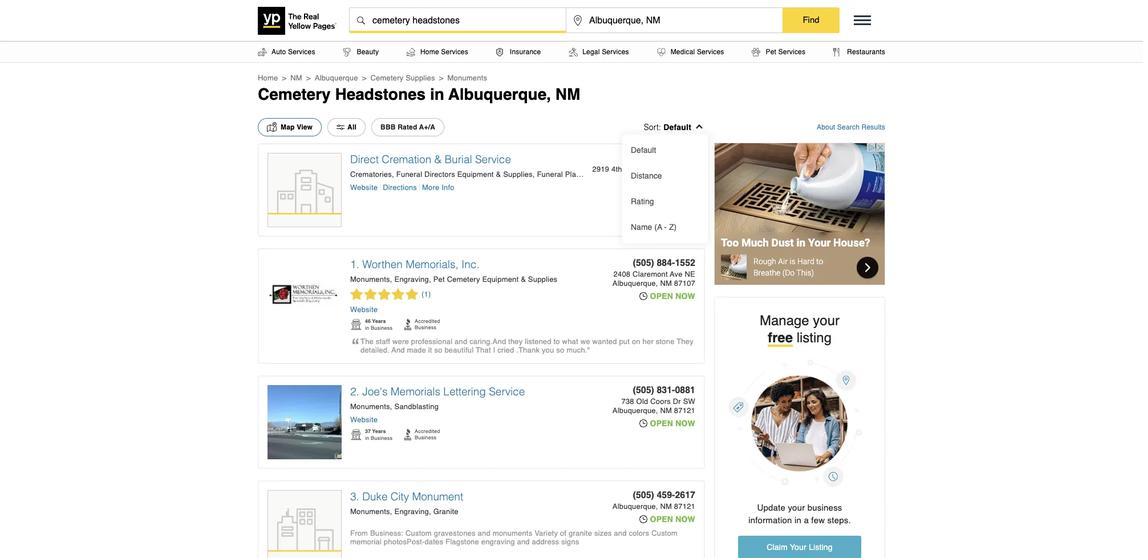 Task type: describe. For each thing, give the bounding box(es) containing it.
1 funeral from the left
[[397, 170, 422, 179]]

monuments inside 2. joe's memorials lettering service monuments sandblasting website
[[350, 402, 390, 411]]

(505) for duke city monument
[[633, 490, 655, 500]]

direct cremation & burial service link
[[350, 153, 511, 165]]

engraving link for worthen memorials, inc.
[[395, 275, 431, 284]]

yp image for 37
[[350, 429, 362, 441]]

bbb
[[381, 123, 396, 131]]

your for listing
[[813, 313, 840, 329]]

they
[[509, 337, 523, 346]]

46 years in business
[[365, 318, 393, 331]]

monuments link for duke city monument
[[350, 507, 392, 516]]

planning
[[565, 170, 595, 179]]

on
[[632, 337, 641, 346]]

caring.and
[[470, 337, 506, 346]]

stone
[[656, 337, 675, 346]]

thumbnail image
[[268, 154, 341, 228]]

87107 for 521-
[[674, 174, 696, 183]]

home
[[421, 48, 439, 56]]

now for duke city monument
[[676, 515, 696, 524]]

a+/a
[[419, 123, 435, 131]]

few
[[812, 515, 825, 525]]

directions link
[[381, 183, 420, 192]]

beautiful
[[445, 346, 474, 354]]

services for auto services
[[288, 48, 315, 56]]

listing
[[797, 330, 832, 346]]

2919
[[593, 165, 610, 173]]

browse restaurants image
[[834, 48, 841, 56]]

37
[[365, 429, 371, 434]]

distance link
[[625, 163, 705, 189]]

1 custom from the left
[[406, 529, 432, 538]]

crematories
[[350, 170, 392, 179]]

nm inside (505) 831-0881 738 old coors dr sw albuquerque, nm 87121
[[660, 406, 672, 415]]

albuquerque
[[315, 74, 358, 82]]

browse pet services image
[[752, 48, 761, 56]]

2 custom from the left
[[652, 529, 678, 538]]

browse medical services image
[[657, 48, 666, 56]]

cemetery supplies
[[371, 74, 435, 82]]

were
[[393, 337, 409, 346]]

duke city monument - monuments image
[[268, 491, 341, 558]]

auto services
[[272, 48, 315, 56]]

update
[[758, 503, 786, 513]]

albuquerque, inside (505) 884-1552 2408 claremont ave ne albuquerque, nm 87107
[[613, 279, 658, 288]]

memorials
[[391, 385, 441, 398]]

funeral planning link
[[537, 170, 595, 179]]

87107 for 884-
[[674, 279, 696, 288]]

nw,
[[634, 165, 648, 173]]

bbb rated a+/a
[[381, 123, 435, 131]]

cemetery for cemetery supplies
[[371, 74, 404, 82]]

cried
[[498, 346, 514, 354]]

3.
[[350, 490, 359, 503]]

cemetery headstones in albuquerque, nm
[[258, 85, 581, 103]]

website inside 2. joe's memorials lettering service monuments sandblasting website
[[350, 415, 378, 424]]

cremation
[[382, 153, 432, 165]]

engraving link for duke city monument
[[395, 507, 431, 516]]

lettering
[[444, 385, 486, 398]]

to
[[554, 337, 560, 346]]

2 website from the top
[[350, 305, 378, 314]]

(1)
[[422, 290, 431, 298]]

in for 37
[[365, 435, 369, 441]]

nm down auto services
[[291, 74, 302, 82]]

and inside 'the staff were professional and caring.and they listened to what we wanted put on her stone they detailed. and made it so beautiful that i cried .thank you so much."'
[[455, 337, 468, 346]]

duke city monument link
[[362, 490, 463, 503]]

website inside direct cremation & burial service crematories funeral directors equipment & supplies funeral planning website directions more info
[[350, 183, 378, 192]]

browse beauty image
[[343, 48, 351, 56]]

made
[[407, 346, 426, 354]]

map
[[281, 123, 295, 131]]

equipment for inc.
[[482, 275, 519, 284]]

2 website link from the top
[[350, 305, 378, 314]]

in inside update your business information in a few steps.
[[795, 515, 802, 525]]

open for joe's memorials lettering service
[[650, 419, 673, 428]]

(505) 459-2617 albuquerque, nm 87121
[[613, 490, 696, 511]]

what
[[562, 337, 579, 346]]

monuments link for joe's memorials lettering service
[[350, 402, 392, 411]]

insurance
[[510, 48, 541, 56]]

sizes
[[595, 529, 612, 538]]

.thank
[[517, 346, 540, 354]]

search
[[838, 123, 860, 131]]

granite
[[434, 507, 459, 516]]

view
[[297, 123, 313, 131]]

distance
[[631, 171, 662, 180]]

manage
[[760, 313, 810, 329]]

monuments inside the 1. worthen memorials, inc. monuments engraving pet cemetery equipment & supplies
[[350, 275, 390, 284]]

medical services
[[671, 48, 724, 56]]

accredited for 37 years in business
[[415, 429, 440, 434]]

variety
[[535, 529, 558, 538]]

nm inside '(505) 459-2617 albuquerque, nm 87121'
[[660, 502, 672, 511]]

of
[[560, 529, 567, 538]]

2408
[[614, 270, 631, 278]]

yp image
[[405, 318, 412, 330]]

the real yellow pages logo image
[[258, 7, 338, 35]]

2.
[[350, 385, 359, 398]]

pet cemetery equipment & supplies link
[[434, 275, 558, 284]]

browse insurance image
[[496, 48, 503, 56]]

service for burial
[[475, 153, 511, 165]]

2617
[[675, 490, 696, 500]]

engraving for memorials,
[[395, 275, 429, 284]]

equipment for burial
[[458, 170, 494, 179]]

granite
[[569, 529, 592, 538]]

beauty
[[357, 48, 379, 56]]

map view link
[[258, 118, 322, 137]]

supplies for burial
[[503, 170, 533, 179]]

0 vertical spatial default link
[[664, 123, 697, 132]]

87121 inside '(505) 459-2617 albuquerque, nm 87121'
[[674, 502, 696, 511]]

cemetery supplies link
[[371, 74, 435, 82]]

rating link
[[625, 189, 705, 215]]

0 vertical spatial &
[[435, 153, 442, 165]]

supplies for inc.
[[528, 275, 558, 284]]

monuments inside '3. duke city monument monuments engraving granite'
[[350, 507, 390, 516]]

884-
[[657, 258, 675, 268]]

(505) 521-5328 2919 4th st nw, albuquerque, nm 87107
[[593, 153, 696, 183]]

87121 inside (505) 831-0881 738 old coors dr sw albuquerque, nm 87121
[[674, 406, 696, 415]]

& for inc.
[[521, 275, 526, 284]]

claim your listing image
[[724, 347, 876, 498]]

2 so from the left
[[557, 346, 565, 354]]

home services
[[421, 48, 468, 56]]

sort:
[[644, 123, 661, 132]]

(1) link
[[350, 288, 431, 301]]

your for information
[[788, 503, 805, 513]]

claim
[[767, 543, 788, 552]]

browse auto services image
[[258, 48, 267, 56]]

1. worthen memorials, inc. monuments engraving pet cemetery equipment & supplies
[[350, 258, 558, 284]]

results
[[862, 123, 886, 131]]

colors
[[629, 529, 650, 538]]

albuquerque, inside the (505) 521-5328 2919 4th st nw, albuquerque, nm 87107
[[650, 165, 696, 173]]

services for medical services
[[697, 48, 724, 56]]

5328
[[675, 153, 696, 163]]

legal services
[[583, 48, 629, 56]]

more info link
[[420, 183, 455, 192]]

a
[[804, 515, 809, 525]]

browse home services image
[[407, 48, 415, 56]]

that
[[476, 346, 491, 354]]

direct
[[350, 153, 379, 165]]

joe's memorials lettering service link
[[362, 385, 525, 398]]

(505) 831-0881 738 old coors dr sw albuquerque, nm 87121
[[613, 385, 696, 415]]

services for pet services
[[779, 48, 806, 56]]

business inside 46 years in business
[[371, 325, 393, 331]]



Task type: vqa. For each thing, say whether or not it's contained in the screenshot.
1st ACCREDITED BUSINESS from the bottom of the page
yes



Task type: locate. For each thing, give the bounding box(es) containing it.
so right you
[[557, 346, 565, 354]]

2 engraving from the top
[[395, 507, 429, 516]]

1 vertical spatial your
[[788, 503, 805, 513]]

1 engraving from the top
[[395, 275, 429, 284]]

your
[[790, 543, 807, 552]]

2 vertical spatial cemetery
[[447, 275, 480, 284]]

accredited for 46 years in business
[[415, 318, 440, 324]]

monuments link for worthen memorials, inc.
[[350, 275, 392, 284]]

detailed.
[[361, 346, 390, 354]]

granite link
[[434, 507, 459, 516]]

0 vertical spatial service
[[475, 153, 511, 165]]

87107 inside the (505) 521-5328 2919 4th st nw, albuquerque, nm 87107
[[674, 174, 696, 183]]

open for duke city monument
[[650, 515, 673, 524]]

free
[[768, 330, 793, 346]]

find
[[803, 15, 820, 25]]

albuquerque, inside (505) 831-0881 738 old coors dr sw albuquerque, nm 87121
[[613, 406, 658, 415]]

directors
[[425, 170, 455, 179]]

city
[[391, 490, 409, 503]]

your up the a
[[788, 503, 805, 513]]

now for worthen memorials, inc.
[[676, 292, 696, 301]]

87107 inside (505) 884-1552 2408 claremont ave ne albuquerque, nm 87107
[[674, 279, 696, 288]]

services right 'legal' at the right top
[[602, 48, 629, 56]]

cemetery down nm link
[[258, 85, 331, 103]]

now for joe's memorials lettering service
[[676, 419, 696, 428]]

87121
[[674, 406, 696, 415], [674, 502, 696, 511]]

all link
[[328, 118, 366, 136]]

website up 46
[[350, 305, 378, 314]]

name (a - z) link
[[625, 215, 705, 240]]

direct cremation & burial service crematories funeral directors equipment & supplies funeral planning website directions more info
[[350, 153, 595, 192]]

browse legal services image
[[569, 48, 578, 56]]

ave
[[670, 270, 683, 278]]

custom right business:
[[406, 529, 432, 538]]

funeral left planning
[[537, 170, 563, 179]]

albuquerque, down "521-"
[[650, 165, 696, 173]]

manage your free listing
[[760, 313, 840, 346]]

staff
[[376, 337, 390, 346]]

business down sandblasting link
[[415, 435, 437, 441]]

default link
[[664, 123, 697, 132], [625, 138, 705, 163]]

so
[[435, 346, 443, 354], [557, 346, 565, 354]]

years right 37
[[372, 429, 386, 434]]

funeral directors equipment & supplies link
[[397, 170, 535, 179]]

albuquerque, inside '(505) 459-2617 albuquerque, nm 87121'
[[613, 502, 658, 511]]

1 vertical spatial supplies
[[503, 170, 533, 179]]

default link down sort: default
[[625, 138, 705, 163]]

3 (505) from the top
[[633, 385, 655, 395]]

(505) inside '(505) 459-2617 albuquerque, nm 87121'
[[633, 490, 655, 500]]

business
[[808, 503, 843, 513]]

albuquerque, down browse insurance icon
[[449, 85, 551, 103]]

memorials,
[[406, 258, 459, 270]]

1 vertical spatial &
[[496, 170, 501, 179]]

1 vertical spatial monuments link
[[350, 402, 392, 411]]

monuments link down duke
[[350, 507, 392, 516]]

cemetery for cemetery headstones in albuquerque, nm
[[258, 85, 331, 103]]

in for 46
[[365, 325, 369, 331]]

default link right the sort:
[[664, 123, 697, 132]]

(505) left "459-"
[[633, 490, 655, 500]]

1 open from the top
[[650, 292, 673, 301]]

albuquerque,
[[449, 85, 551, 103], [650, 165, 696, 173], [613, 279, 658, 288], [613, 406, 658, 415], [613, 502, 658, 511]]

home
[[258, 74, 278, 82]]

nm down ave
[[660, 279, 672, 288]]

0 vertical spatial your
[[813, 313, 840, 329]]

1 vertical spatial engraving
[[395, 507, 429, 516]]

the
[[361, 337, 374, 346]]

nm down coors
[[660, 406, 672, 415]]

(505) up nw,
[[633, 153, 655, 163]]

engraving inside '3. duke city monument monuments engraving granite'
[[395, 507, 429, 516]]

0 horizontal spatial so
[[435, 346, 443, 354]]

about search results link
[[817, 123, 886, 131]]

1 vertical spatial accredited business
[[415, 429, 440, 441]]

87107 down 5328
[[674, 174, 696, 183]]

monuments down duke
[[350, 507, 390, 516]]

0 vertical spatial 87107
[[674, 174, 696, 183]]

about
[[817, 123, 836, 131]]

2 accredited from the top
[[415, 429, 440, 434]]

monuments down worthen
[[350, 275, 390, 284]]

1 accredited business from the top
[[415, 318, 440, 330]]

business up staff
[[371, 325, 393, 331]]

sandblasting
[[395, 402, 439, 411]]

coors
[[651, 397, 671, 406]]

1 vertical spatial years
[[372, 429, 386, 434]]

albuquerque link
[[315, 74, 358, 82]]

0 vertical spatial accredited
[[415, 318, 440, 324]]

website up 37
[[350, 415, 378, 424]]

equipment
[[458, 170, 494, 179], [482, 275, 519, 284]]

it
[[428, 346, 432, 354]]

87107 down ne
[[674, 279, 696, 288]]

website link up 37
[[350, 415, 378, 424]]

engraving inside the 1. worthen memorials, inc. monuments engraving pet cemetery equipment & supplies
[[395, 275, 429, 284]]

in left the a
[[795, 515, 802, 525]]

they
[[677, 337, 694, 346]]

your inside manage your free listing
[[813, 313, 840, 329]]

3 website from the top
[[350, 415, 378, 424]]

4 (505) from the top
[[633, 490, 655, 500]]

521-
[[657, 153, 675, 163]]

services right auto
[[288, 48, 315, 56]]

st
[[625, 165, 632, 173]]

and left monuments
[[478, 529, 491, 538]]

years for 37 years
[[372, 429, 386, 434]]

engraving down worthen memorials, inc. 'link'
[[395, 275, 429, 284]]

in for cemetery
[[430, 85, 444, 103]]

& inside the 1. worthen memorials, inc. monuments engraving pet cemetery equipment & supplies
[[521, 275, 526, 284]]

2 vertical spatial monuments link
[[350, 507, 392, 516]]

0 horizontal spatial your
[[788, 503, 805, 513]]

accredited right yp image
[[415, 318, 440, 324]]

default right the sort:
[[664, 123, 692, 132]]

in up a+/a
[[430, 85, 444, 103]]

cemetery inside the 1. worthen memorials, inc. monuments engraving pet cemetery equipment & supplies
[[447, 275, 480, 284]]

0 vertical spatial website link
[[350, 183, 381, 192]]

0881
[[675, 385, 696, 395]]

1 accredited from the top
[[415, 318, 440, 324]]

and left address
[[517, 538, 530, 546]]

your up the listing
[[813, 313, 840, 329]]

1 horizontal spatial funeral
[[537, 170, 563, 179]]

1 horizontal spatial &
[[496, 170, 501, 179]]

pet services
[[766, 48, 806, 56]]

1 87107 from the top
[[674, 174, 696, 183]]

2 funeral from the left
[[537, 170, 563, 179]]

2 vertical spatial open
[[650, 515, 673, 524]]

1 horizontal spatial custom
[[652, 529, 678, 538]]

nm down "459-"
[[660, 502, 672, 511]]

dates
[[425, 538, 444, 546]]

years inside 37 years in business
[[372, 429, 386, 434]]

1 vertical spatial open now
[[650, 419, 696, 428]]

headstones
[[335, 85, 426, 103]]

funeral down cremation
[[397, 170, 422, 179]]

1 website from the top
[[350, 183, 378, 192]]

in down 46
[[365, 325, 369, 331]]

open now for duke city monument
[[650, 515, 696, 524]]

2 vertical spatial supplies
[[528, 275, 558, 284]]

accredited business for 46 years in business
[[415, 318, 440, 330]]

3 website link from the top
[[350, 415, 378, 424]]

1 vertical spatial accredited
[[415, 429, 440, 434]]

business up the professional
[[415, 325, 437, 330]]

1 vertical spatial default link
[[625, 138, 705, 163]]

open now down "459-"
[[650, 515, 696, 524]]

nm inside the (505) 521-5328 2919 4th st nw, albuquerque, nm 87107
[[660, 174, 672, 183]]

rated
[[398, 123, 417, 131]]

1 vertical spatial engraving link
[[395, 507, 431, 516]]

3 services from the left
[[602, 48, 629, 56]]

service up funeral directors equipment & supplies link
[[475, 153, 511, 165]]

legal
[[583, 48, 600, 56]]

87107
[[674, 174, 696, 183], [674, 279, 696, 288]]

and
[[455, 337, 468, 346], [478, 529, 491, 538], [614, 529, 627, 538], [517, 538, 530, 546]]

(505) inside the (505) 521-5328 2919 4th st nw, albuquerque, nm 87107
[[633, 153, 655, 163]]

now down the sw
[[676, 419, 696, 428]]

0 vertical spatial default
[[664, 123, 692, 132]]

accredited business for 37 years in business
[[415, 429, 440, 441]]

custom right colors
[[652, 529, 678, 538]]

2 87121 from the top
[[674, 502, 696, 511]]

(505) for worthen memorials, inc.
[[633, 258, 655, 268]]

so right it
[[435, 346, 443, 354]]

1 horizontal spatial default
[[664, 123, 692, 132]]

0 vertical spatial 87121
[[674, 406, 696, 415]]

services for legal services
[[602, 48, 629, 56]]

1 vertical spatial 87107
[[674, 279, 696, 288]]

engraving link down duke city monument link
[[395, 507, 431, 516]]

(505) inside (505) 884-1552 2408 claremont ave ne albuquerque, nm 87107
[[633, 258, 655, 268]]

dr
[[673, 397, 681, 406]]

services
[[288, 48, 315, 56], [441, 48, 468, 56], [602, 48, 629, 56], [697, 48, 724, 56], [779, 48, 806, 56]]

cemetery down inc.
[[447, 275, 480, 284]]

old
[[637, 397, 649, 406]]

0 horizontal spatial funeral
[[397, 170, 422, 179]]

1 now from the top
[[676, 292, 696, 301]]

0 vertical spatial monuments link
[[350, 275, 392, 284]]

sw
[[683, 397, 696, 406]]

monuments down joe's
[[350, 402, 390, 411]]

459-
[[657, 490, 675, 500]]

cemetery up headstones
[[371, 74, 404, 82]]

3. duke city monument monuments engraving granite
[[350, 490, 463, 516]]

yp image
[[350, 318, 362, 331], [350, 429, 362, 441], [405, 429, 412, 440]]

2 open now from the top
[[650, 419, 696, 428]]

equipment inside direct cremation & burial service crematories funeral directors equipment & supplies funeral planning website directions more info
[[458, 170, 494, 179]]

2 vertical spatial now
[[676, 515, 696, 524]]

accredited business up the professional
[[415, 318, 440, 330]]

open now down ave
[[650, 292, 696, 301]]

(505) up old
[[633, 385, 655, 395]]

website link down crematories
[[350, 183, 381, 192]]

3 open now from the top
[[650, 515, 696, 524]]

46
[[365, 318, 371, 324]]

i
[[493, 346, 496, 354]]

1 so from the left
[[435, 346, 443, 354]]

2 vertical spatial website
[[350, 415, 378, 424]]

2 87107 from the top
[[674, 279, 696, 288]]

accredited business down sandblasting link
[[415, 429, 440, 441]]

1 87121 from the top
[[674, 406, 696, 415]]

service down cried
[[489, 385, 525, 398]]

0 vertical spatial now
[[676, 292, 696, 301]]

(505) for joe's memorials lettering service
[[633, 385, 655, 395]]

engraving for city
[[395, 507, 429, 516]]

business down joe's
[[371, 435, 393, 441]]

1 open now from the top
[[650, 292, 696, 301]]

0 vertical spatial equipment
[[458, 170, 494, 179]]

2 now from the top
[[676, 419, 696, 428]]

monuments link down joe's
[[350, 402, 392, 411]]

2 services from the left
[[441, 48, 468, 56]]

albuquerque, down 2408
[[613, 279, 658, 288]]

(505) 884-1552 2408 claremont ave ne albuquerque, nm 87107
[[613, 258, 696, 288]]

2 (505) from the top
[[633, 258, 655, 268]]

87121 down the sw
[[674, 406, 696, 415]]

in inside 37 years in business
[[365, 435, 369, 441]]

rating
[[631, 197, 654, 206]]

equipment inside the 1. worthen memorials, inc. monuments engraving pet cemetery equipment & supplies
[[482, 275, 519, 284]]

nm down "521-"
[[660, 174, 672, 183]]

1 vertical spatial website
[[350, 305, 378, 314]]

1 vertical spatial cemetery
[[258, 85, 331, 103]]

5 services from the left
[[779, 48, 806, 56]]

0 vertical spatial website
[[350, 183, 378, 192]]

years inside 46 years in business
[[372, 318, 386, 324]]

1 vertical spatial equipment
[[482, 275, 519, 284]]

2 years from the top
[[372, 429, 386, 434]]

1 vertical spatial website link
[[350, 305, 378, 314]]

worthen memorials, inc. - monuments image
[[268, 258, 342, 332]]

services for home services
[[441, 48, 468, 56]]

1 website link from the top
[[350, 183, 381, 192]]

3 now from the top
[[676, 515, 696, 524]]

nm down "browse legal services" image
[[556, 85, 581, 103]]

yp image for accredited
[[405, 429, 412, 440]]

nm inside (505) 884-1552 2408 claremont ave ne albuquerque, nm 87107
[[660, 279, 672, 288]]

1 vertical spatial open
[[650, 419, 673, 428]]

Where? text field
[[567, 8, 783, 33]]

services right medical
[[697, 48, 724, 56]]

2 vertical spatial &
[[521, 275, 526, 284]]

and left that
[[455, 337, 468, 346]]

4 services from the left
[[697, 48, 724, 56]]

open down '(505) 459-2617 albuquerque, nm 87121'
[[650, 515, 673, 524]]

listing
[[809, 543, 833, 552]]

open now for joe's memorials lettering service
[[650, 419, 696, 428]]

3 open from the top
[[650, 515, 673, 524]]

0 vertical spatial supplies
[[406, 74, 435, 82]]

business
[[415, 325, 437, 330], [371, 325, 393, 331], [415, 435, 437, 441], [371, 435, 393, 441]]

1 vertical spatial service
[[489, 385, 525, 398]]

services right home
[[441, 48, 468, 56]]

open now down 'dr'
[[650, 419, 696, 428]]

0 vertical spatial engraving
[[395, 275, 429, 284]]

2 monuments link from the top
[[350, 402, 392, 411]]

87121 down 2617
[[674, 502, 696, 511]]

1552
[[675, 258, 696, 268]]

website link up 46
[[350, 305, 378, 314]]

albuquerque, up colors
[[613, 502, 658, 511]]

claremont
[[633, 270, 668, 278]]

the staff were professional and caring.and they listened to what we wanted put on her stone they detailed. and made it so beautiful that i cried .thank you so much."
[[361, 337, 694, 354]]

crematories link
[[350, 170, 394, 179]]

information
[[749, 515, 792, 525]]

monument
[[412, 490, 463, 503]]

advertisement region
[[714, 143, 886, 285]]

years right 46
[[372, 318, 386, 324]]

1 vertical spatial default
[[631, 146, 656, 155]]

(505) up claremont at the top right
[[633, 258, 655, 268]]

address
[[532, 538, 559, 546]]

open now
[[650, 292, 696, 301], [650, 419, 696, 428], [650, 515, 696, 524]]

3 monuments link from the top
[[350, 507, 392, 516]]

0 vertical spatial engraving link
[[395, 275, 431, 284]]

1 vertical spatial 87121
[[674, 502, 696, 511]]

1 vertical spatial now
[[676, 419, 696, 428]]

service inside direct cremation & burial service crematories funeral directors equipment & supplies funeral planning website directions more info
[[475, 153, 511, 165]]

2 horizontal spatial cemetery
[[447, 275, 480, 284]]

engraving down duke city monument link
[[395, 507, 429, 516]]

monuments link down worthen
[[350, 275, 392, 284]]

home link
[[258, 74, 278, 82]]

Find a business text field
[[350, 8, 566, 33]]

2 horizontal spatial &
[[521, 275, 526, 284]]

0 vertical spatial open now
[[650, 292, 696, 301]]

2 engraving link from the top
[[395, 507, 431, 516]]

open now for worthen memorials, inc.
[[650, 292, 696, 301]]

signs
[[562, 538, 579, 546]]

years for 46 years
[[372, 318, 386, 324]]

yp image down sandblasting
[[405, 429, 412, 440]]

professional
[[411, 337, 453, 346]]

1 years from the top
[[372, 318, 386, 324]]

1 monuments link from the top
[[350, 275, 392, 284]]

1 engraving link from the top
[[395, 275, 431, 284]]

albuquerque, down old
[[613, 406, 658, 415]]

name
[[631, 223, 652, 232]]

service inside 2. joe's memorials lettering service monuments sandblasting website
[[489, 385, 525, 398]]

yp image left 37
[[350, 429, 362, 441]]

claim your listing
[[767, 543, 833, 552]]

1 (505) from the top
[[633, 153, 655, 163]]

service for lettering
[[489, 385, 525, 398]]

0 vertical spatial years
[[372, 318, 386, 324]]

2 open from the top
[[650, 419, 673, 428]]

medical
[[671, 48, 695, 56]]

-
[[664, 223, 667, 232]]

supplies inside the 1. worthen memorials, inc. monuments engraving pet cemetery equipment & supplies
[[528, 275, 558, 284]]

0 vertical spatial accredited business
[[415, 318, 440, 330]]

now down ne
[[676, 292, 696, 301]]

0 horizontal spatial default
[[631, 146, 656, 155]]

2 accredited business from the top
[[415, 429, 440, 441]]

worthen memorials, inc. link
[[362, 258, 480, 270]]

1 horizontal spatial so
[[557, 346, 565, 354]]

open down coors
[[650, 419, 673, 428]]

(505) inside (505) 831-0881 738 old coors dr sw albuquerque, nm 87121
[[633, 385, 655, 395]]

accredited down sandblasting link
[[415, 429, 440, 434]]

service
[[475, 153, 511, 165], [489, 385, 525, 398]]

nm link
[[291, 74, 302, 82]]

monuments
[[493, 529, 533, 538]]

& for burial
[[496, 170, 501, 179]]

yp image left 46
[[350, 318, 362, 331]]

now down 2617
[[676, 515, 696, 524]]

37 years in business
[[365, 429, 393, 441]]

more
[[422, 183, 440, 192]]

1 horizontal spatial your
[[813, 313, 840, 329]]

monuments down home services
[[448, 74, 487, 82]]

1.
[[350, 258, 359, 270]]

1 horizontal spatial cemetery
[[371, 74, 404, 82]]

business inside 37 years in business
[[371, 435, 393, 441]]

in down 37
[[365, 435, 369, 441]]

yp image for 46
[[350, 318, 362, 331]]

supplies inside direct cremation & burial service crematories funeral directors equipment & supplies funeral planning website directions more info
[[503, 170, 533, 179]]

and right sizes
[[614, 529, 627, 538]]

joe's memorials lettering service - monuments image
[[268, 385, 342, 459]]

1 services from the left
[[288, 48, 315, 56]]

0 vertical spatial open
[[650, 292, 673, 301]]

2 vertical spatial open now
[[650, 515, 696, 524]]

in inside 46 years in business
[[365, 325, 369, 331]]

2 vertical spatial website link
[[350, 415, 378, 424]]

services right 'pet'
[[779, 48, 806, 56]]

0 horizontal spatial cemetery
[[258, 85, 331, 103]]

open down (505) 884-1552 2408 claremont ave ne albuquerque, nm 87107
[[650, 292, 673, 301]]

engraving link down worthen memorials, inc. 'link'
[[395, 275, 431, 284]]

0 horizontal spatial &
[[435, 153, 442, 165]]

831-
[[657, 385, 675, 395]]

default up nw,
[[631, 146, 656, 155]]

photospost-
[[384, 538, 425, 546]]

website down crematories
[[350, 183, 378, 192]]

0 vertical spatial cemetery
[[371, 74, 404, 82]]

open for worthen memorials, inc.
[[650, 292, 673, 301]]

0 horizontal spatial custom
[[406, 529, 432, 538]]

your inside update your business information in a few steps.
[[788, 503, 805, 513]]



